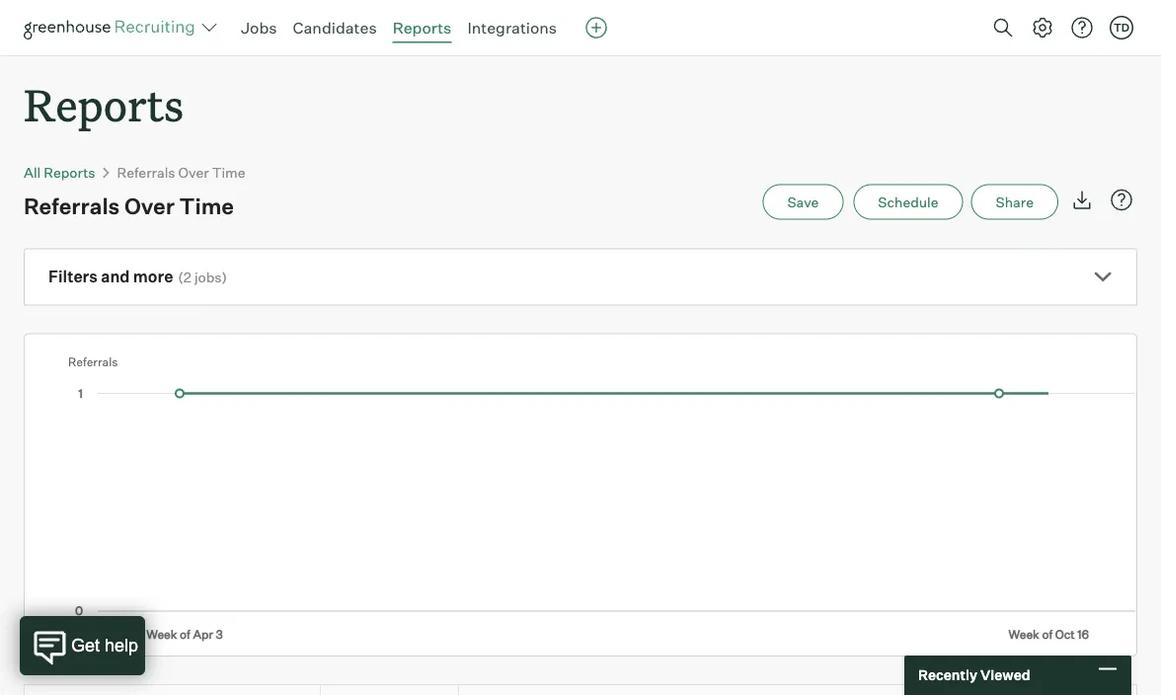 Task type: locate. For each thing, give the bounding box(es) containing it.
1 column header from the left
[[25, 686, 338, 695]]

)
[[222, 269, 227, 286]]

referrals down the 'all reports'
[[24, 192, 120, 219]]

recently
[[918, 667, 978, 684]]

all reports link
[[24, 164, 95, 181]]

jobs
[[241, 18, 277, 38]]

search image
[[992, 16, 1015, 40]]

reports link
[[393, 18, 452, 38]]

save
[[787, 193, 819, 211]]

0 vertical spatial reports
[[393, 18, 452, 38]]

0 vertical spatial over
[[178, 164, 209, 181]]

filters
[[48, 267, 98, 287]]

candidates
[[293, 18, 377, 38]]

reports down greenhouse recruiting image
[[24, 75, 184, 133]]

0 horizontal spatial column header
[[25, 686, 338, 695]]

(
[[178, 269, 184, 286]]

1 vertical spatial over
[[124, 192, 175, 219]]

1 horizontal spatial column header
[[459, 686, 597, 695]]

1 horizontal spatial over
[[178, 164, 209, 181]]

schedule button
[[854, 184, 963, 220]]

share
[[996, 193, 1034, 211]]

jobs
[[194, 269, 222, 286]]

referrals over time
[[117, 164, 245, 181], [24, 192, 234, 219]]

0 vertical spatial referrals
[[117, 164, 175, 181]]

row
[[25, 686, 1137, 695]]

grid
[[25, 686, 1137, 695]]

0 horizontal spatial over
[[124, 192, 175, 219]]

download image
[[1071, 188, 1094, 212]]

more
[[133, 267, 173, 287]]

reports
[[393, 18, 452, 38], [24, 75, 184, 133], [44, 164, 95, 181]]

reports right all
[[44, 164, 95, 181]]

save button
[[763, 184, 844, 220]]

viewed
[[981, 667, 1031, 684]]

share button
[[971, 184, 1059, 220]]

time
[[212, 164, 245, 181], [179, 192, 234, 219]]

referrals right all reports link
[[117, 164, 175, 181]]

over
[[178, 164, 209, 181], [124, 192, 175, 219]]

filters and more ( 2 jobs )
[[48, 267, 227, 287]]

referrals
[[117, 164, 175, 181], [24, 192, 120, 219]]

1 vertical spatial referrals
[[24, 192, 120, 219]]

reports right candidates link at the left of the page
[[393, 18, 452, 38]]

column header
[[25, 686, 338, 695], [459, 686, 597, 695]]

td
[[1114, 21, 1130, 34]]



Task type: describe. For each thing, give the bounding box(es) containing it.
0 vertical spatial referrals over time
[[117, 164, 245, 181]]

jobs link
[[241, 18, 277, 38]]

save and schedule this report to revisit it! element
[[763, 184, 854, 220]]

referrals over time link
[[117, 164, 245, 181]]

integrations link
[[467, 18, 557, 38]]

schedule
[[878, 193, 939, 211]]

recently viewed
[[918, 667, 1031, 684]]

td button
[[1106, 12, 1138, 43]]

1 vertical spatial reports
[[24, 75, 184, 133]]

all reports
[[24, 164, 95, 181]]

2 vertical spatial reports
[[44, 164, 95, 181]]

integrations
[[467, 18, 557, 38]]

configure image
[[1031, 16, 1055, 40]]

td button
[[1110, 16, 1134, 40]]

and
[[101, 267, 130, 287]]

2
[[184, 269, 191, 286]]

0 vertical spatial time
[[212, 164, 245, 181]]

faq image
[[1110, 188, 1134, 212]]

1 vertical spatial time
[[179, 192, 234, 219]]

1 vertical spatial referrals over time
[[24, 192, 234, 219]]

2 column header from the left
[[459, 686, 597, 695]]

all
[[24, 164, 41, 181]]

candidates link
[[293, 18, 377, 38]]

greenhouse recruiting image
[[24, 16, 201, 40]]



Task type: vqa. For each thing, say whether or not it's contained in the screenshot.
"time" associated with hire
no



